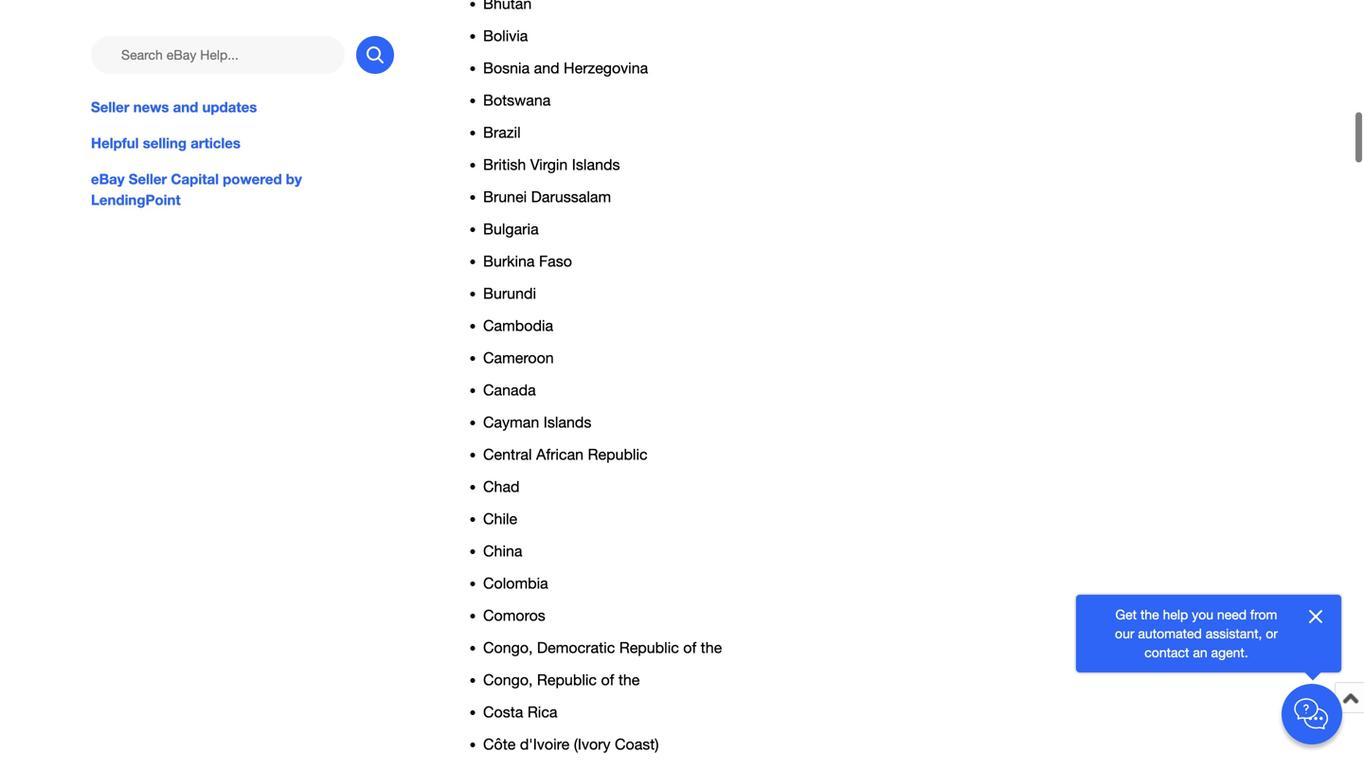 Task type: locate. For each thing, give the bounding box(es) containing it.
0 vertical spatial the
[[1141, 607, 1159, 622]]

1 vertical spatial congo,
[[483, 671, 533, 689]]

ebay
[[91, 171, 125, 188]]

need
[[1217, 607, 1247, 622]]

get
[[1116, 607, 1137, 622]]

0 horizontal spatial of
[[601, 671, 614, 689]]

islands
[[572, 156, 620, 174], [544, 414, 592, 431]]

the inside get the help you need from our automated assistant, or contact an agent.
[[1141, 607, 1159, 622]]

cambodia
[[483, 317, 553, 335]]

1 vertical spatial and
[[173, 99, 198, 116]]

congo,
[[483, 639, 533, 657], [483, 671, 533, 689]]

0 vertical spatial of
[[683, 639, 697, 657]]

islands up 'central african republic'
[[544, 414, 592, 431]]

an
[[1193, 645, 1208, 660]]

and right bosnia
[[534, 59, 560, 77]]

agent.
[[1211, 645, 1248, 660]]

comoros
[[483, 607, 546, 624]]

virgin
[[530, 156, 568, 174]]

of
[[683, 639, 697, 657], [601, 671, 614, 689]]

congo, republic of the
[[483, 671, 640, 689]]

2 horizontal spatial the
[[1141, 607, 1159, 622]]

seller news and updates
[[91, 99, 257, 116]]

chad
[[483, 478, 520, 496]]

bosnia and herzegovina
[[483, 59, 648, 77]]

democratic
[[537, 639, 615, 657]]

d'ivoire
[[520, 736, 570, 753]]

coast)
[[615, 736, 659, 753]]

congo, down comoros
[[483, 639, 533, 657]]

1 horizontal spatial and
[[534, 59, 560, 77]]

republic right democratic
[[619, 639, 679, 657]]

1 congo, from the top
[[483, 639, 533, 657]]

burkina faso
[[483, 253, 572, 270]]

seller
[[91, 99, 129, 116], [129, 171, 167, 188]]

our
[[1115, 626, 1135, 641]]

2 congo, from the top
[[483, 671, 533, 689]]

1 vertical spatial seller
[[129, 171, 167, 188]]

assistant,
[[1206, 626, 1262, 641]]

seller up lendingpoint at the left top of the page
[[129, 171, 167, 188]]

0 vertical spatial and
[[534, 59, 560, 77]]

republic right african
[[588, 446, 648, 463]]

seller up helpful at the left top
[[91, 99, 129, 116]]

and right news
[[173, 99, 198, 116]]

1 vertical spatial republic
[[619, 639, 679, 657]]

burkina
[[483, 253, 535, 270]]

congo, up costa
[[483, 671, 533, 689]]

contact
[[1145, 645, 1189, 660]]

2 vertical spatial the
[[619, 671, 640, 689]]

0 vertical spatial republic
[[588, 446, 648, 463]]

the
[[1141, 607, 1159, 622], [701, 639, 722, 657], [619, 671, 640, 689]]

from
[[1251, 607, 1278, 622]]

faso
[[539, 253, 572, 270]]

republic down democratic
[[537, 671, 597, 689]]

brunei
[[483, 188, 527, 206]]

helpful selling articles link
[[91, 133, 394, 154]]

0 vertical spatial congo,
[[483, 639, 533, 657]]

darussalam
[[531, 188, 611, 206]]

articles
[[191, 135, 241, 152]]

(ivory
[[574, 736, 611, 753]]

ebay seller capital powered by lendingpoint
[[91, 171, 302, 209]]

cameroon
[[483, 349, 554, 367]]

selling
[[143, 135, 187, 152]]

british
[[483, 156, 526, 174]]

0 horizontal spatial and
[[173, 99, 198, 116]]

and
[[534, 59, 560, 77], [173, 99, 198, 116]]

lendingpoint
[[91, 192, 181, 209]]

0 vertical spatial seller
[[91, 99, 129, 116]]

islands up 'darussalam'
[[572, 156, 620, 174]]

republic
[[588, 446, 648, 463], [619, 639, 679, 657], [537, 671, 597, 689]]

african
[[536, 446, 584, 463]]

republic for african
[[588, 446, 648, 463]]

1 vertical spatial the
[[701, 639, 722, 657]]

bosnia
[[483, 59, 530, 77]]



Task type: describe. For each thing, give the bounding box(es) containing it.
congo, for congo, democratic republic of the
[[483, 639, 533, 657]]

botswana
[[483, 92, 551, 109]]

Search eBay Help... text field
[[91, 36, 345, 74]]

bulgaria
[[483, 220, 539, 238]]

china
[[483, 543, 523, 560]]

updates
[[202, 99, 257, 116]]

or
[[1266, 626, 1278, 641]]

helpful
[[91, 135, 139, 152]]

1 vertical spatial of
[[601, 671, 614, 689]]

bolivia
[[483, 27, 528, 45]]

help
[[1163, 607, 1188, 622]]

herzegovina
[[564, 59, 648, 77]]

costa rica
[[483, 704, 558, 721]]

2 vertical spatial republic
[[537, 671, 597, 689]]

1 horizontal spatial of
[[683, 639, 697, 657]]

colombia
[[483, 575, 548, 592]]

helpful selling articles
[[91, 135, 241, 152]]

côte
[[483, 736, 516, 753]]

costa
[[483, 704, 523, 721]]

brazil
[[483, 124, 521, 141]]

1 vertical spatial islands
[[544, 414, 592, 431]]

0 horizontal spatial the
[[619, 671, 640, 689]]

get the help you need from our automated assistant, or contact an agent. tooltip
[[1107, 605, 1287, 662]]

central
[[483, 446, 532, 463]]

powered
[[223, 171, 282, 188]]

you
[[1192, 607, 1214, 622]]

cayman islands
[[483, 414, 592, 431]]

chile
[[483, 510, 517, 528]]

rica
[[528, 704, 558, 721]]

ebay seller capital powered by lendingpoint link
[[91, 169, 394, 211]]

capital
[[171, 171, 219, 188]]

by
[[286, 171, 302, 188]]

congo, for congo, republic of the
[[483, 671, 533, 689]]

british virgin islands
[[483, 156, 620, 174]]

seller inside ebay seller capital powered by lendingpoint
[[129, 171, 167, 188]]

central african republic
[[483, 446, 648, 463]]

republic for democratic
[[619, 639, 679, 657]]

brunei darussalam
[[483, 188, 611, 206]]

get the help you need from our automated assistant, or contact an agent.
[[1115, 607, 1278, 660]]

côte d'ivoire (ivory coast)
[[483, 736, 659, 753]]

cayman
[[483, 414, 539, 431]]

0 vertical spatial islands
[[572, 156, 620, 174]]

congo, democratic republic of the
[[483, 639, 722, 657]]

canada
[[483, 381, 536, 399]]

burundi
[[483, 285, 536, 302]]

news
[[133, 99, 169, 116]]

seller news and updates link
[[91, 97, 394, 118]]

automated
[[1138, 626, 1202, 641]]

1 horizontal spatial the
[[701, 639, 722, 657]]



Task type: vqa. For each thing, say whether or not it's contained in the screenshot.
(Ivory at bottom
yes



